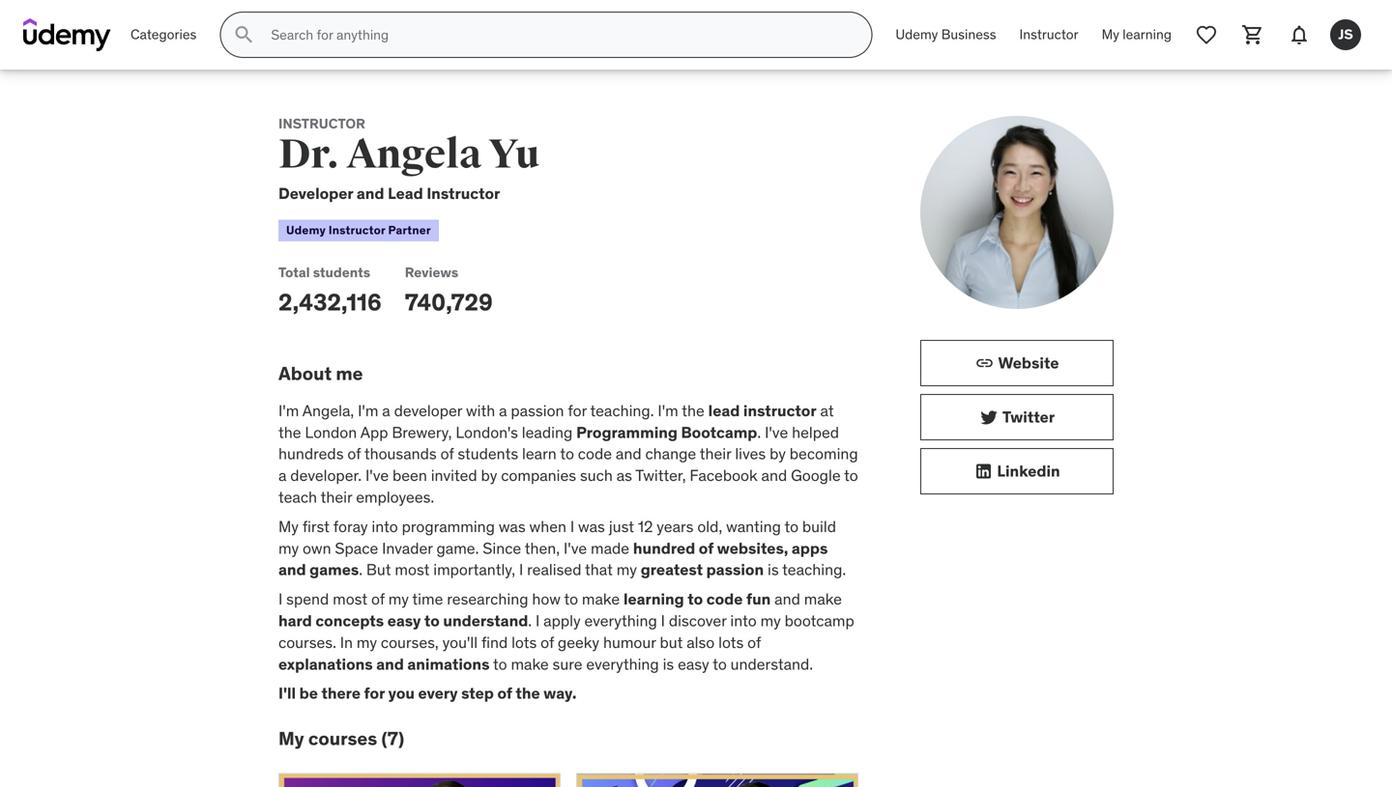 Task type: locate. For each thing, give the bounding box(es) containing it.
was up 'made'
[[578, 517, 605, 537]]

then,
[[525, 539, 560, 559]]

0 horizontal spatial by
[[481, 466, 497, 486]]

0 vertical spatial teaching.
[[590, 401, 654, 421]]

1 vertical spatial easy
[[678, 655, 709, 675]]

0 vertical spatial i've
[[765, 423, 788, 443]]

1 vertical spatial my
[[278, 517, 299, 537]]

0 horizontal spatial udemy
[[286, 223, 326, 238]]

1 vertical spatial the
[[278, 423, 301, 443]]

0 horizontal spatial passion
[[511, 401, 564, 421]]

1 horizontal spatial learning
[[1123, 26, 1172, 43]]

into down employees. at the bottom left of page
[[372, 517, 398, 537]]

0 vertical spatial small image
[[979, 408, 999, 427]]

be
[[299, 684, 318, 704]]

code
[[578, 444, 612, 464], [707, 590, 743, 610]]

instructor right lead
[[427, 183, 500, 203]]

and down own
[[278, 560, 306, 580]]

instructor up developer
[[278, 115, 365, 132]]

2 lots from the left
[[718, 633, 744, 653]]

change
[[645, 444, 696, 464]]

learning down 'greatest'
[[624, 590, 684, 610]]

lots right find
[[512, 633, 537, 653]]

3 i'm from the left
[[658, 401, 678, 421]]

740,729
[[405, 288, 493, 317]]

0 horizontal spatial code
[[578, 444, 612, 464]]

instructor left the "partner"
[[329, 223, 385, 238]]

1 vertical spatial is
[[663, 655, 674, 675]]

0 vertical spatial into
[[372, 517, 398, 537]]

been
[[393, 466, 427, 486]]

instructor
[[1020, 26, 1079, 43], [278, 115, 365, 132], [427, 183, 500, 203], [329, 223, 385, 238]]

1 horizontal spatial .
[[528, 611, 532, 631]]

their
[[700, 444, 731, 464], [321, 488, 352, 508]]

0 vertical spatial by
[[770, 444, 786, 464]]

make inside . i apply everything i discover into my bootcamp courses. in my courses, you'll find lots of geeky humour but also lots of explanations and animations to make sure everything is easy to understand.
[[511, 655, 549, 675]]

instructor
[[743, 401, 817, 421]]

1 lots from the left
[[512, 633, 537, 653]]

easy inside i spend most of my time researching how to make learning to code fun and make hard concepts easy to understand
[[387, 611, 421, 631]]

1 vertical spatial most
[[333, 590, 367, 610]]

. inside . i've helped hundreds of thousands of students learn to code and change their lives by becoming a developer. i've been invited by companies such as twitter, facebook and google to teach their employees.
[[757, 423, 761, 443]]

0 horizontal spatial was
[[499, 517, 526, 537]]

a right 'with'
[[499, 401, 507, 421]]

most down "invader"
[[395, 560, 430, 580]]

1 vertical spatial i've
[[365, 466, 389, 486]]

1 vertical spatial learning
[[624, 590, 684, 610]]

udemy
[[896, 26, 938, 43], [286, 223, 326, 238]]

0 horizontal spatial a
[[278, 466, 287, 486]]

1 vertical spatial their
[[321, 488, 352, 508]]

my first foray into programming was when i was just 12 years old, wanting to build my own space invader game. since then, i've made
[[278, 517, 836, 559]]

of inside i spend most of my time researching how to make learning to code fun and make hard concepts easy to understand
[[371, 590, 385, 610]]

is down but
[[663, 655, 674, 675]]

employees.
[[356, 488, 434, 508]]

0 vertical spatial most
[[395, 560, 430, 580]]

small image inside linkedin link
[[974, 462, 993, 481]]

2 horizontal spatial .
[[757, 423, 761, 443]]

dr. angela yu image
[[920, 116, 1114, 309]]

by right invited
[[481, 466, 497, 486]]

i'm up app
[[358, 401, 378, 421]]

1 horizontal spatial by
[[770, 444, 786, 464]]

you
[[388, 684, 415, 704]]

their down developer.
[[321, 488, 352, 508]]

1 horizontal spatial the
[[516, 684, 540, 704]]

code left the fun
[[707, 590, 743, 610]]

1 horizontal spatial udemy
[[896, 26, 938, 43]]

and down courses,
[[376, 655, 404, 675]]

of down the but
[[371, 590, 385, 610]]

most inside i spend most of my time researching how to make learning to code fun and make hard concepts easy to understand
[[333, 590, 367, 610]]

about
[[278, 362, 332, 385]]

make up bootcamp
[[804, 590, 842, 610]]

the up hundreds
[[278, 423, 301, 443]]

humour
[[603, 633, 656, 653]]

2 vertical spatial my
[[278, 728, 304, 751]]

1 horizontal spatial a
[[382, 401, 390, 421]]

by right lives
[[770, 444, 786, 464]]

udemy left business
[[896, 26, 938, 43]]

small image for twitter
[[979, 408, 999, 427]]

1 horizontal spatial easy
[[678, 655, 709, 675]]

1 horizontal spatial their
[[700, 444, 731, 464]]

developer
[[394, 401, 462, 421]]

researching
[[447, 590, 528, 610]]

0 vertical spatial code
[[578, 444, 612, 464]]

submit search image
[[232, 23, 256, 46]]

realised
[[527, 560, 581, 580]]

.
[[757, 423, 761, 443], [359, 560, 363, 580], [528, 611, 532, 631]]

make left sure
[[511, 655, 549, 675]]

udemy instructor partner
[[286, 223, 431, 238]]

becoming
[[790, 444, 858, 464]]

i'm left 'angela,'
[[278, 401, 299, 421]]

. i apply everything i discover into my bootcamp courses. in my courses, you'll find lots of geeky humour but also lots of explanations and animations to make sure everything is easy to understand.
[[278, 611, 854, 675]]

i've down instructor
[[765, 423, 788, 443]]

1 vertical spatial students
[[458, 444, 518, 464]]

Search for anything text field
[[267, 18, 848, 51]]

lead
[[388, 183, 423, 203]]

and inside hundred of websites, apps and games
[[278, 560, 306, 580]]

2 horizontal spatial i've
[[765, 423, 788, 443]]

most for spend
[[333, 590, 367, 610]]

students up 2,432,116
[[313, 264, 370, 281]]

0 horizontal spatial their
[[321, 488, 352, 508]]

1 horizontal spatial lots
[[718, 633, 744, 653]]

website link
[[920, 340, 1114, 387]]

students
[[313, 264, 370, 281], [458, 444, 518, 464]]

the
[[682, 401, 705, 421], [278, 423, 301, 443], [516, 684, 540, 704]]

1 was from the left
[[499, 517, 526, 537]]

. left the but
[[359, 560, 363, 580]]

my down 'made'
[[617, 560, 637, 580]]

instructor right business
[[1020, 26, 1079, 43]]

london's
[[456, 423, 518, 443]]

1 vertical spatial udemy
[[286, 223, 326, 238]]

0 horizontal spatial i've
[[365, 466, 389, 486]]

1 vertical spatial small image
[[974, 462, 993, 481]]

i right 'when'
[[570, 517, 574, 537]]

hard
[[278, 611, 312, 631]]

small image inside twitter link
[[979, 408, 999, 427]]

and down programming
[[616, 444, 642, 464]]

everything up humour in the left of the page
[[584, 611, 657, 631]]

but
[[660, 633, 683, 653]]

wanting
[[726, 517, 781, 537]]

is
[[768, 560, 779, 580], [663, 655, 674, 675]]

lives
[[735, 444, 766, 464]]

of down old, on the bottom of page
[[699, 539, 714, 559]]

easy up courses,
[[387, 611, 421, 631]]

my for my courses (7)
[[278, 728, 304, 751]]

teaching. up programming
[[590, 401, 654, 421]]

2 was from the left
[[578, 517, 605, 537]]

0 horizontal spatial the
[[278, 423, 301, 443]]

i'm angela, i'm a developer with a passion for teaching. i'm the lead instructor
[[278, 401, 817, 421]]

passion up leading
[[511, 401, 564, 421]]

1 horizontal spatial students
[[458, 444, 518, 464]]

invader
[[382, 539, 433, 559]]

0 horizontal spatial i'm
[[278, 401, 299, 421]]

. for but
[[359, 560, 363, 580]]

lots right also
[[718, 633, 744, 653]]

0 vertical spatial easy
[[387, 611, 421, 631]]

facebook
[[690, 466, 758, 486]]

(7)
[[381, 728, 404, 751]]

0 horizontal spatial is
[[663, 655, 674, 675]]

0 vertical spatial .
[[757, 423, 761, 443]]

make
[[582, 590, 620, 610], [804, 590, 842, 610], [511, 655, 549, 675]]

for up leading
[[568, 401, 587, 421]]

apply
[[543, 611, 581, 631]]

0 vertical spatial learning
[[1123, 26, 1172, 43]]

years
[[657, 517, 694, 537]]

2 horizontal spatial a
[[499, 401, 507, 421]]

1 horizontal spatial code
[[707, 590, 743, 610]]

students down london's at left
[[458, 444, 518, 464]]

their down bootcamp
[[700, 444, 731, 464]]

geeky
[[558, 633, 600, 653]]

small image
[[979, 408, 999, 427], [974, 462, 993, 481]]

2 vertical spatial .
[[528, 611, 532, 631]]

to right learn
[[560, 444, 574, 464]]

2 horizontal spatial make
[[804, 590, 842, 610]]

0 vertical spatial students
[[313, 264, 370, 281]]

. inside . i apply everything i discover into my bootcamp courses. in my courses, you'll find lots of geeky humour but also lots of explanations and animations to make sure everything is easy to understand.
[[528, 611, 532, 631]]

0 horizontal spatial make
[[511, 655, 549, 675]]

angela,
[[302, 401, 354, 421]]

for left you
[[364, 684, 385, 704]]

there
[[321, 684, 361, 704]]

1 vertical spatial teaching.
[[782, 560, 846, 580]]

1 horizontal spatial was
[[578, 517, 605, 537]]

app
[[360, 423, 388, 443]]

0 horizontal spatial into
[[372, 517, 398, 537]]

0 vertical spatial is
[[768, 560, 779, 580]]

1 vertical spatial for
[[364, 684, 385, 704]]

0 horizontal spatial learning
[[624, 590, 684, 610]]

is down websites,
[[768, 560, 779, 580]]

1 horizontal spatial for
[[568, 401, 587, 421]]

. i've helped hundreds of thousands of students learn to code and change their lives by becoming a developer. i've been invited by companies such as twitter, facebook and google to teach their employees.
[[278, 423, 858, 508]]

0 vertical spatial my
[[1102, 26, 1119, 43]]

the left lead
[[682, 401, 705, 421]]

business
[[941, 26, 996, 43]]

linkedin
[[997, 462, 1060, 481]]

small image left linkedin
[[974, 462, 993, 481]]

of inside hundred of websites, apps and games
[[699, 539, 714, 559]]

a up teach
[[278, 466, 287, 486]]

my right instructor link at right top
[[1102, 26, 1119, 43]]

1 horizontal spatial most
[[395, 560, 430, 580]]

2 vertical spatial i've
[[564, 539, 587, 559]]

understand.
[[731, 655, 813, 675]]

for
[[568, 401, 587, 421], [364, 684, 385, 704]]

reviews 740,729
[[405, 264, 493, 317]]

easy down also
[[678, 655, 709, 675]]

teaching. down apps
[[782, 560, 846, 580]]

1 horizontal spatial into
[[730, 611, 757, 631]]

the inside the at the london app brewery, london's leading
[[278, 423, 301, 443]]

0 vertical spatial passion
[[511, 401, 564, 421]]

udemy down developer
[[286, 223, 326, 238]]

games
[[310, 560, 359, 580]]

everything down humour in the left of the page
[[586, 655, 659, 675]]

of up invited
[[440, 444, 454, 464]]

a
[[382, 401, 390, 421], [499, 401, 507, 421], [278, 466, 287, 486]]

2 horizontal spatial the
[[682, 401, 705, 421]]

1 horizontal spatial passion
[[706, 560, 764, 580]]

2 horizontal spatial i'm
[[658, 401, 678, 421]]

my left time
[[388, 590, 409, 610]]

at
[[820, 401, 834, 421]]

that
[[585, 560, 613, 580]]

my inside my first foray into programming was when i was just 12 years old, wanting to build my own space invader game. since then, i've made
[[278, 517, 299, 537]]

my left own
[[278, 539, 299, 559]]

the left the way.
[[516, 684, 540, 704]]

of right step
[[497, 684, 512, 704]]

programming
[[576, 423, 678, 443]]

1 horizontal spatial i've
[[564, 539, 587, 559]]

0 horizontal spatial .
[[359, 560, 363, 580]]

. up lives
[[757, 423, 761, 443]]

and left lead
[[357, 183, 384, 203]]

learning left wishlist icon at top
[[1123, 26, 1172, 43]]

0 horizontal spatial easy
[[387, 611, 421, 631]]

i've up the 'realised' at the left of the page
[[564, 539, 587, 559]]

when
[[529, 517, 567, 537]]

0 vertical spatial everything
[[584, 611, 657, 631]]

0 horizontal spatial lots
[[512, 633, 537, 653]]

in
[[340, 633, 353, 653]]

instructor link
[[1008, 12, 1090, 58]]

i've up employees. at the bottom left of page
[[365, 466, 389, 486]]

. for i've
[[757, 423, 761, 443]]

1 vertical spatial code
[[707, 590, 743, 610]]

courses
[[308, 728, 377, 751]]

code up such at the bottom of the page
[[578, 444, 612, 464]]

bootcamp
[[785, 611, 854, 631]]

to up the discover on the bottom of page
[[688, 590, 703, 610]]

courses,
[[381, 633, 439, 653]]

make down . but most importantly, i realised that my greatest passion is teaching.
[[582, 590, 620, 610]]

learning
[[1123, 26, 1172, 43], [624, 590, 684, 610]]

0 vertical spatial their
[[700, 444, 731, 464]]

0 horizontal spatial students
[[313, 264, 370, 281]]

made
[[591, 539, 629, 559]]

1 horizontal spatial make
[[582, 590, 620, 610]]

udemy for udemy instructor partner
[[286, 223, 326, 238]]

1 vertical spatial .
[[359, 560, 363, 580]]

i up but
[[661, 611, 665, 631]]

reviews
[[405, 264, 458, 281]]

1 vertical spatial into
[[730, 611, 757, 631]]

small image for linkedin
[[974, 462, 993, 481]]

0 horizontal spatial for
[[364, 684, 385, 704]]

most
[[395, 560, 430, 580], [333, 590, 367, 610]]

js link
[[1323, 12, 1369, 58]]

most up the concepts
[[333, 590, 367, 610]]

my down "i'll"
[[278, 728, 304, 751]]

1 horizontal spatial i'm
[[358, 401, 378, 421]]

my left first
[[278, 517, 299, 537]]

. left apply
[[528, 611, 532, 631]]

instructor dr. angela yu developer and lead instructor
[[278, 115, 540, 203]]

a up app
[[382, 401, 390, 421]]

thousands
[[364, 444, 437, 464]]

and right the fun
[[775, 590, 800, 610]]

was up the since on the bottom of page
[[499, 517, 526, 537]]

i'll
[[278, 684, 296, 704]]

0 horizontal spatial teaching.
[[590, 401, 654, 421]]

was
[[499, 517, 526, 537], [578, 517, 605, 537]]

into down the fun
[[730, 611, 757, 631]]

easy
[[387, 611, 421, 631], [678, 655, 709, 675]]

passion down websites,
[[706, 560, 764, 580]]

i up 'hard'
[[278, 590, 283, 610]]

i'm up programming bootcamp in the bottom of the page
[[658, 401, 678, 421]]

way.
[[543, 684, 577, 704]]

to
[[560, 444, 574, 464], [844, 466, 858, 486], [785, 517, 799, 537], [564, 590, 578, 610], [688, 590, 703, 610], [424, 611, 440, 631], [493, 655, 507, 675], [713, 655, 727, 675]]

. for i
[[528, 611, 532, 631]]

into inside . i apply everything i discover into my bootcamp courses. in my courses, you'll find lots of geeky humour but also lots of explanations and animations to make sure everything is easy to understand.
[[730, 611, 757, 631]]

0 vertical spatial for
[[568, 401, 587, 421]]

0 vertical spatial udemy
[[896, 26, 938, 43]]

small image left twitter
[[979, 408, 999, 427]]

to left build
[[785, 517, 799, 537]]

0 horizontal spatial most
[[333, 590, 367, 610]]



Task type: vqa. For each thing, say whether or not it's contained in the screenshot.
bottom "is"
yes



Task type: describe. For each thing, give the bounding box(es) containing it.
2,432,116
[[278, 288, 382, 317]]

animations
[[407, 655, 490, 675]]

brewery,
[[392, 423, 452, 443]]

i inside my first foray into programming was when i was just 12 years old, wanting to build my own space invader game. since then, i've made
[[570, 517, 574, 537]]

and inside instructor dr. angela yu developer and lead instructor
[[357, 183, 384, 203]]

my inside my first foray into programming was when i was just 12 years old, wanting to build my own space invader game. since then, i've made
[[278, 539, 299, 559]]

to down find
[[493, 655, 507, 675]]

into inside my first foray into programming was when i was just 12 years old, wanting to build my own space invader game. since then, i've made
[[372, 517, 398, 537]]

how
[[532, 590, 561, 610]]

yu
[[489, 129, 540, 180]]

such
[[580, 466, 613, 486]]

companies
[[501, 466, 576, 486]]

i spend most of my time researching how to make learning to code fun and make hard concepts easy to understand
[[278, 590, 842, 631]]

my inside i spend most of my time researching how to make learning to code fun and make hard concepts easy to understand
[[388, 590, 409, 610]]

london
[[305, 423, 357, 443]]

hundred of websites, apps and games
[[278, 539, 828, 580]]

most for but
[[395, 560, 430, 580]]

a inside . i've helped hundreds of thousands of students learn to code and change their lives by becoming a developer. i've been invited by companies such as twitter, facebook and google to teach their employees.
[[278, 466, 287, 486]]

shopping cart with 0 items image
[[1241, 23, 1265, 46]]

websites,
[[717, 539, 788, 559]]

1 vertical spatial everything
[[586, 655, 659, 675]]

and inside . i apply everything i discover into my bootcamp courses. in my courses, you'll find lots of geeky humour but also lots of explanations and animations to make sure everything is easy to understand.
[[376, 655, 404, 675]]

udemy business link
[[884, 12, 1008, 58]]

hundreds
[[278, 444, 344, 464]]

leading
[[522, 423, 573, 443]]

to up apply
[[564, 590, 578, 610]]

is inside . i apply everything i discover into my bootcamp courses. in my courses, you'll find lots of geeky humour but also lots of explanations and animations to make sure everything is easy to understand.
[[663, 655, 674, 675]]

discover
[[669, 611, 727, 631]]

and down lives
[[761, 466, 787, 486]]

linkedin link
[[920, 449, 1114, 495]]

my down the fun
[[760, 611, 781, 631]]

every
[[418, 684, 458, 704]]

my learning
[[1102, 26, 1172, 43]]

dr.
[[278, 129, 339, 180]]

of down apply
[[541, 633, 554, 653]]

1 horizontal spatial teaching.
[[782, 560, 846, 580]]

js
[[1338, 26, 1353, 43]]

google
[[791, 466, 841, 486]]

website
[[998, 353, 1059, 373]]

udemy image
[[23, 18, 111, 51]]

explanations
[[278, 655, 373, 675]]

total
[[278, 264, 310, 281]]

easy inside . i apply everything i discover into my bootcamp courses. in my courses, you'll find lots of geeky humour but also lots of explanations and animations to make sure everything is easy to understand.
[[678, 655, 709, 675]]

first
[[302, 517, 330, 537]]

0 vertical spatial the
[[682, 401, 705, 421]]

code inside i spend most of my time researching how to make learning to code fun and make hard concepts easy to understand
[[707, 590, 743, 610]]

i down the since on the bottom of page
[[519, 560, 523, 580]]

small image
[[975, 354, 994, 373]]

. but most importantly, i realised that my greatest passion is teaching.
[[359, 560, 846, 580]]

greatest
[[641, 560, 703, 580]]

students inside total students 2,432,116
[[313, 264, 370, 281]]

my right in on the bottom
[[357, 633, 377, 653]]

fun
[[746, 590, 771, 610]]

i inside i spend most of my time researching how to make learning to code fun and make hard concepts easy to understand
[[278, 590, 283, 610]]

i'll be there for you every step of the way.
[[278, 684, 577, 704]]

partner
[[388, 223, 431, 238]]

about me
[[278, 362, 363, 385]]

time
[[412, 590, 443, 610]]

students inside . i've helped hundreds of thousands of students learn to code and change their lives by becoming a developer. i've been invited by companies such as twitter, facebook and google to teach their employees.
[[458, 444, 518, 464]]

find
[[481, 633, 508, 653]]

hundred
[[633, 539, 695, 559]]

to down time
[[424, 611, 440, 631]]

sure
[[553, 655, 583, 675]]

1 horizontal spatial is
[[768, 560, 779, 580]]

developer.
[[290, 466, 362, 486]]

2 vertical spatial the
[[516, 684, 540, 704]]

total students 2,432,116
[[278, 264, 382, 317]]

notifications image
[[1288, 23, 1311, 46]]

to inside my first foray into programming was when i was just 12 years old, wanting to build my own space invader game. since then, i've made
[[785, 517, 799, 537]]

my for my learning
[[1102, 26, 1119, 43]]

1 i'm from the left
[[278, 401, 299, 421]]

my for my first foray into programming was when i was just 12 years old, wanting to build my own space invader game. since then, i've made
[[278, 517, 299, 537]]

own
[[303, 539, 331, 559]]

twitter,
[[635, 466, 686, 486]]

1 vertical spatial passion
[[706, 560, 764, 580]]

categories
[[131, 26, 197, 43]]

teach
[[278, 488, 317, 508]]

helped
[[792, 423, 839, 443]]

1 vertical spatial by
[[481, 466, 497, 486]]

to down the becoming
[[844, 466, 858, 486]]

me
[[336, 362, 363, 385]]

since
[[483, 539, 521, 559]]

as
[[617, 466, 632, 486]]

i've inside my first foray into programming was when i was just 12 years old, wanting to build my own space invader game. since then, i've made
[[564, 539, 587, 559]]

2 i'm from the left
[[358, 401, 378, 421]]

twitter link
[[920, 394, 1114, 441]]

of down app
[[347, 444, 361, 464]]

my courses (7)
[[278, 728, 404, 751]]

you'll
[[442, 633, 478, 653]]

developer
[[278, 183, 353, 203]]

game.
[[436, 539, 479, 559]]

build
[[802, 517, 836, 537]]

wishlist image
[[1195, 23, 1218, 46]]

at the london app brewery, london's leading
[[278, 401, 834, 443]]

learn
[[522, 444, 557, 464]]

udemy business
[[896, 26, 996, 43]]

bootcamp
[[681, 423, 757, 443]]

i down the how
[[536, 611, 540, 631]]

space
[[335, 539, 378, 559]]

categories button
[[119, 12, 208, 58]]

learning inside i spend most of my time researching how to make learning to code fun and make hard concepts easy to understand
[[624, 590, 684, 610]]

angela
[[346, 129, 482, 180]]

udemy for udemy business
[[896, 26, 938, 43]]

programming
[[402, 517, 495, 537]]

lead
[[708, 401, 740, 421]]

apps
[[792, 539, 828, 559]]

old,
[[697, 517, 722, 537]]

of up the 'understand.'
[[748, 633, 761, 653]]

programming bootcamp
[[576, 423, 757, 443]]

to down also
[[713, 655, 727, 675]]

code inside . i've helped hundreds of thousands of students learn to code and change their lives by becoming a developer. i've been invited by companies such as twitter, facebook and google to teach their employees.
[[578, 444, 612, 464]]

but
[[366, 560, 391, 580]]

importantly,
[[433, 560, 515, 580]]

understand
[[443, 611, 528, 631]]

and inside i spend most of my time researching how to make learning to code fun and make hard concepts easy to understand
[[775, 590, 800, 610]]

step
[[461, 684, 494, 704]]



